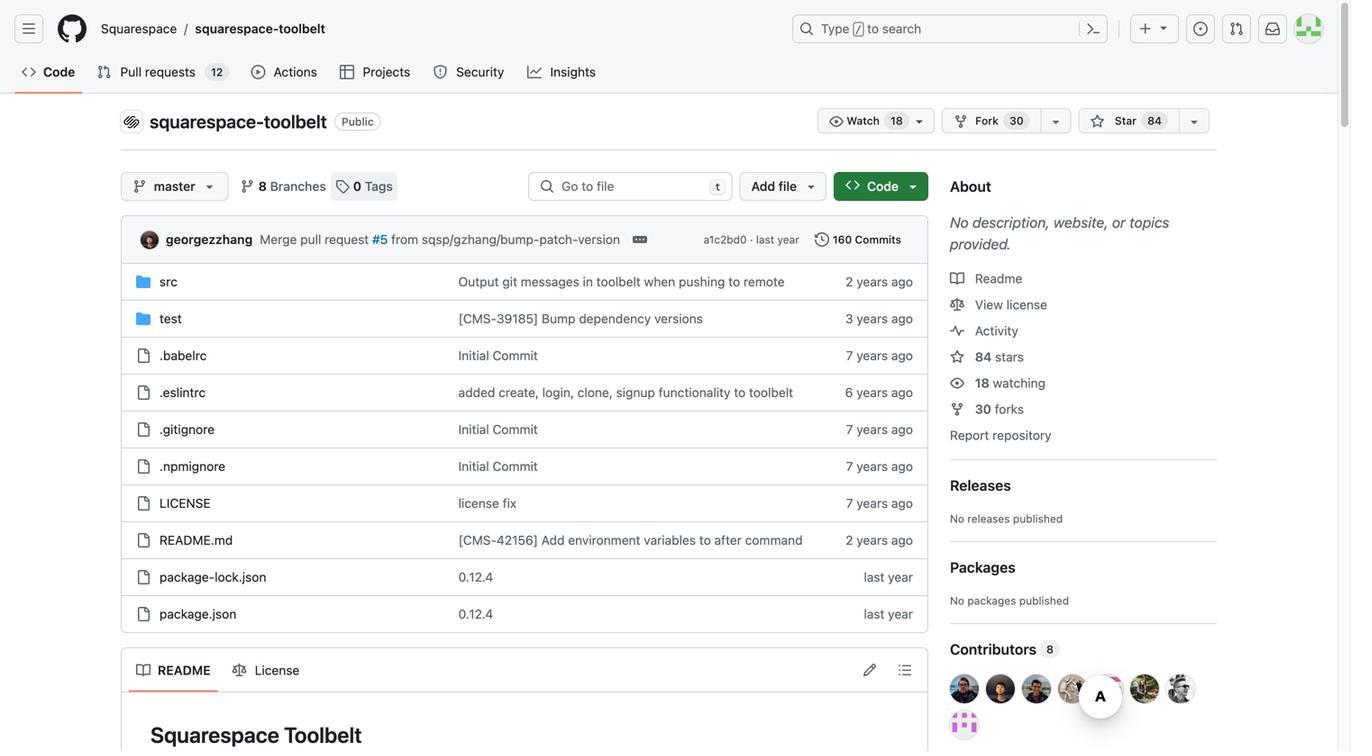 Task type: locate. For each thing, give the bounding box(es) containing it.
public
[[342, 115, 374, 128]]

2 vertical spatial no
[[950, 595, 965, 608]]

environment
[[568, 533, 641, 548]]

1 years from the top
[[857, 274, 888, 289]]

5 ago from the top
[[891, 422, 913, 437]]

published down packages link
[[1019, 595, 1069, 608]]

add file button
[[740, 172, 827, 201]]

no up provided.
[[950, 214, 969, 231]]

last for package-lock.json
[[864, 570, 885, 585]]

add right 42156]
[[542, 533, 565, 548]]

8
[[258, 179, 267, 194], [1047, 644, 1054, 656]]

8 up @mattlyons0 icon
[[1047, 644, 1054, 656]]

git
[[502, 274, 517, 289]]

master button
[[121, 172, 229, 201]]

0.12.4 for package.json
[[458, 607, 493, 622]]

initial up the added
[[458, 348, 489, 363]]

2 up 3
[[846, 274, 853, 289]]

report repository link
[[950, 428, 1052, 443]]

package.json link
[[160, 607, 236, 622]]

years for .npmignore
[[857, 459, 888, 474]]

1 horizontal spatial 8
[[1047, 644, 1054, 656]]

published right releases
[[1013, 513, 1063, 526]]

ago for .gitignore
[[891, 422, 913, 437]]

last year for package.json
[[864, 607, 913, 622]]

3
[[845, 311, 853, 326]]

1 horizontal spatial git branch image
[[240, 179, 255, 194]]

7 years ago
[[846, 348, 913, 363], [846, 422, 913, 437], [846, 459, 913, 474], [846, 496, 913, 511]]

1 7 from the top
[[846, 348, 853, 363]]

1 vertical spatial 30
[[975, 402, 992, 417]]

1 vertical spatial code
[[867, 179, 899, 194]]

18 right watch
[[891, 114, 903, 127]]

no inside no description, website, or topics provided.
[[950, 214, 969, 231]]

squarespace-toolbelt link up play icon
[[188, 14, 333, 43]]

to right the 'functionality'
[[734, 385, 746, 400]]

initial commit down 39185]
[[458, 348, 538, 363]]

commit for .gitignore
[[493, 422, 538, 437]]

security
[[456, 64, 504, 79]]

no for no description, website, or topics provided.
[[950, 214, 969, 231]]

star image for 84
[[950, 350, 965, 365]]

0 horizontal spatial triangle down image
[[203, 179, 217, 194]]

git pull request image
[[1230, 22, 1244, 36], [97, 65, 111, 79]]

git branch image left master
[[133, 179, 147, 194]]

2 years from the top
[[857, 311, 888, 326]]

readme.md
[[160, 533, 233, 548]]

functionality
[[659, 385, 731, 400]]

remote
[[744, 274, 785, 289]]

30 forks
[[975, 402, 1024, 417]]

georgezzhang image
[[141, 231, 159, 249]]

git branch image
[[133, 179, 147, 194], [240, 179, 255, 194]]

0 vertical spatial published
[[1013, 513, 1063, 526]]

git pull request image right "issue opened" icon
[[1230, 22, 1244, 36]]

8 left branches
[[258, 179, 267, 194]]

[cms- down license fix
[[458, 533, 497, 548]]

0 vertical spatial 8
[[258, 179, 267, 194]]

package.json
[[160, 607, 236, 622]]

2 initial commit from the top
[[458, 422, 538, 437]]

initial up license fix
[[458, 459, 489, 474]]

year up outline icon in the right bottom of the page
[[888, 607, 913, 622]]

2 no from the top
[[950, 513, 965, 526]]

toolbelt inside squarespace / squarespace-toolbelt
[[279, 21, 325, 36]]

1 2 years ago from the top
[[846, 274, 913, 289]]

add
[[752, 179, 775, 194], [542, 533, 565, 548]]

2
[[846, 274, 853, 289], [846, 533, 853, 548]]

triangle down image for master
[[203, 179, 217, 194]]

no description, website, or topics provided.
[[950, 214, 1170, 253]]

@cmwall image
[[1130, 675, 1159, 704]]

src
[[160, 274, 177, 289]]

toolbelt up actions at the top
[[279, 21, 325, 36]]

last for package.json
[[864, 607, 885, 622]]

1 vertical spatial initial commit
[[458, 422, 538, 437]]

0 horizontal spatial /
[[184, 21, 188, 36]]

activity
[[975, 324, 1019, 339]]

code image inside popup button
[[846, 178, 860, 192]]

no
[[950, 214, 969, 231], [950, 513, 965, 526], [950, 595, 965, 608]]

search
[[882, 21, 921, 36]]

0 horizontal spatial code
[[43, 64, 75, 79]]

2 horizontal spatial triangle down image
[[1157, 20, 1171, 35]]

git branch image left 8 branches
[[240, 179, 255, 194]]

1 vertical spatial squarespace-
[[150, 111, 264, 132]]

1 vertical spatial git pull request image
[[97, 65, 111, 79]]

/
[[184, 21, 188, 36], [855, 23, 862, 36]]

1 initial commit from the top
[[458, 348, 538, 363]]

0 horizontal spatial 8
[[258, 179, 267, 194]]

published for packages
[[1019, 595, 1069, 608]]

squarespace- down 12
[[150, 111, 264, 132]]

to
[[867, 21, 879, 36], [729, 274, 740, 289], [734, 385, 746, 400], [699, 533, 711, 548]]

1 ago from the top
[[891, 274, 913, 289]]

0 vertical spatial list
[[94, 14, 782, 43]]

0 vertical spatial 2
[[846, 274, 853, 289]]

1 horizontal spatial license
[[1007, 297, 1048, 312]]

.babelrc
[[160, 348, 207, 363]]

projects link
[[333, 59, 419, 86]]

list
[[94, 14, 782, 43], [129, 657, 308, 686]]

1 0.12.4 link from the top
[[458, 570, 493, 585]]

0 vertical spatial 2 years ago
[[846, 274, 913, 289]]

3 7 years ago from the top
[[846, 459, 913, 474]]

4 ago from the top
[[891, 385, 913, 400]]

3 commit from the top
[[493, 459, 538, 474]]

1 horizontal spatial triangle down image
[[906, 179, 920, 194]]

7 for .gitignore
[[846, 422, 853, 437]]

report
[[950, 428, 989, 443]]

1 vertical spatial 2 years ago
[[846, 533, 913, 548]]

georgezzhang
[[166, 232, 253, 247]]

0 vertical spatial commit
[[493, 348, 538, 363]]

0 vertical spatial squarespace-
[[195, 21, 279, 36]]

years
[[857, 274, 888, 289], [857, 311, 888, 326], [857, 348, 888, 363], [857, 385, 888, 400], [857, 422, 888, 437], [857, 459, 888, 474], [857, 496, 888, 511], [857, 533, 888, 548]]

0 vertical spatial star image
[[1090, 114, 1105, 129]]

[cms- down output
[[458, 311, 497, 326]]

0 horizontal spatial git branch image
[[133, 179, 147, 194]]

code down homepage image at the left
[[43, 64, 75, 79]]

1 initial from the top
[[458, 348, 489, 363]]

to left search on the right top of page
[[867, 21, 879, 36]]

dependency
[[579, 311, 651, 326]]

1 7 years ago from the top
[[846, 348, 913, 363]]

book image
[[950, 272, 965, 286]]

git pull request image left pull
[[97, 65, 111, 79]]

2 vertical spatial year
[[888, 607, 913, 622]]

3 ago from the top
[[891, 348, 913, 363]]

0 horizontal spatial license
[[458, 496, 499, 511]]

18 for 18 watching
[[975, 376, 990, 391]]

1 vertical spatial last
[[864, 570, 885, 585]]

2 0.12.4 link from the top
[[458, 607, 493, 622]]

2 0.12.4 from the top
[[458, 607, 493, 622]]

1 vertical spatial list
[[129, 657, 308, 686]]

add inside popup button
[[752, 179, 775, 194]]

18 right eye image
[[975, 376, 990, 391]]

1 vertical spatial squarespace
[[151, 723, 279, 748]]

0.12.4 for package-lock.json
[[458, 570, 493, 585]]

2 vertical spatial initial commit
[[458, 459, 538, 474]]

160
[[833, 233, 852, 246]]

/ inside type / to search
[[855, 23, 862, 36]]

to left the remote
[[729, 274, 740, 289]]

0 vertical spatial 0.12.4
[[458, 570, 493, 585]]

squarespace down law image on the left bottom of page
[[151, 723, 279, 748]]

.gitignore
[[160, 422, 215, 437]]

squarespace- up 12
[[195, 21, 279, 36]]

initial commit link up license fix
[[458, 459, 538, 474]]

0 horizontal spatial add
[[542, 533, 565, 548]]

initial commit for .gitignore
[[458, 422, 538, 437]]

0 vertical spatial 0.12.4 link
[[458, 570, 493, 585]]

added
[[458, 385, 495, 400]]

/ inside squarespace / squarespace-toolbelt
[[184, 21, 188, 36]]

open commit details image
[[633, 233, 647, 247]]

initial for .npmignore
[[458, 459, 489, 474]]

outline image
[[898, 663, 912, 678]]

0 horizontal spatial 30
[[975, 402, 992, 417]]

8 years from the top
[[857, 533, 888, 548]]

license left fix
[[458, 496, 499, 511]]

add file
[[752, 179, 797, 194]]

0 vertical spatial 84
[[1148, 114, 1162, 127]]

0 vertical spatial add
[[752, 179, 775, 194]]

1 vertical spatial 2
[[846, 533, 853, 548]]

30
[[1010, 114, 1024, 127], [975, 402, 992, 417]]

2 ago from the top
[[891, 311, 913, 326]]

.babelrc link
[[160, 348, 207, 363]]

squarespace for squarespace / squarespace-toolbelt
[[101, 21, 177, 36]]

triangle down image left about
[[906, 179, 920, 194]]

7 years ago for .babelrc
[[846, 348, 913, 363]]

1 vertical spatial last year
[[864, 607, 913, 622]]

releases link
[[950, 477, 1011, 494]]

command palette image
[[1086, 22, 1101, 36]]

added create, login, clone, signup functionality to toolbelt
[[458, 385, 793, 400]]

1 last year from the top
[[864, 570, 913, 585]]

1 horizontal spatial star image
[[1090, 114, 1105, 129]]

2 initial commit link from the top
[[458, 422, 538, 437]]

0 horizontal spatial star image
[[950, 350, 965, 365]]

license link
[[225, 657, 308, 686]]

2 7 from the top
[[846, 422, 853, 437]]

160 commits
[[833, 233, 901, 246]]

7 years from the top
[[857, 496, 888, 511]]

initial commit link for .gitignore
[[458, 422, 538, 437]]

fork
[[975, 114, 999, 127]]

@mattlyons0 image
[[1022, 675, 1051, 704]]

1 horizontal spatial /
[[855, 23, 862, 36]]

login,
[[542, 385, 574, 400]]

4 7 from the top
[[846, 496, 853, 511]]

list containing squarespace / squarespace-toolbelt
[[94, 14, 782, 43]]

1 git branch image from the left
[[133, 179, 147, 194]]

pulse image
[[950, 324, 965, 339]]

book image
[[136, 664, 151, 678]]

8 for 8 branches
[[258, 179, 267, 194]]

1 vertical spatial no
[[950, 513, 965, 526]]

0 vertical spatial code
[[43, 64, 75, 79]]

star image
[[1090, 114, 1105, 129], [950, 350, 965, 365]]

squarespace up pull
[[101, 21, 177, 36]]

30 right repo forked image
[[975, 402, 992, 417]]

squarespace-toolbelt link down play icon
[[150, 111, 327, 132]]

3 7 from the top
[[846, 459, 853, 474]]

directory image
[[136, 275, 151, 289]]

triangle down image
[[1157, 20, 1171, 35], [203, 179, 217, 194], [906, 179, 920, 194]]

0 vertical spatial 30
[[1010, 114, 1024, 127]]

3 years from the top
[[857, 348, 888, 363]]

patch-
[[539, 232, 578, 247]]

2 vertical spatial initial commit link
[[458, 459, 538, 474]]

1 vertical spatial 0.12.4 link
[[458, 607, 493, 622]]

2 commit from the top
[[493, 422, 538, 437]]

5 years from the top
[[857, 422, 888, 437]]

0 vertical spatial [cms-
[[458, 311, 497, 326]]

0.12.4
[[458, 570, 493, 585], [458, 607, 493, 622]]

2 right command
[[846, 533, 853, 548]]

view license
[[972, 297, 1048, 312]]

Go to file text field
[[562, 173, 702, 200]]

repository
[[993, 428, 1052, 443]]

code image
[[22, 65, 36, 79], [846, 178, 860, 192]]

1 vertical spatial year
[[888, 570, 913, 585]]

4 7 years ago from the top
[[846, 496, 913, 511]]

year left history image
[[778, 233, 799, 246]]

triangle down image
[[804, 179, 819, 194]]

year for package.json
[[888, 607, 913, 622]]

initial commit link down 39185]
[[458, 348, 538, 363]]

4 years from the top
[[857, 385, 888, 400]]

1 horizontal spatial code image
[[846, 178, 860, 192]]

shield image
[[433, 65, 448, 79]]

0 vertical spatial initial
[[458, 348, 489, 363]]

8 ago from the top
[[891, 533, 913, 548]]

1 0.12.4 from the top
[[458, 570, 493, 585]]

commit down 39185]
[[493, 348, 538, 363]]

18
[[891, 114, 903, 127], [975, 376, 990, 391]]

repo forked image
[[954, 114, 968, 129]]

src link
[[160, 274, 177, 289]]

squarespace for squarespace toolbelt
[[151, 723, 279, 748]]

0 vertical spatial year
[[778, 233, 799, 246]]

1 horizontal spatial 30
[[1010, 114, 1024, 127]]

1 vertical spatial [cms-
[[458, 533, 497, 548]]

add left file
[[752, 179, 775, 194]]

0 vertical spatial initial commit link
[[458, 348, 538, 363]]

initial commit down 'create,'
[[458, 422, 538, 437]]

7 ago from the top
[[891, 496, 913, 511]]

[cms- for 42156]
[[458, 533, 497, 548]]

7 for .npmignore
[[846, 459, 853, 474]]

3 initial commit link from the top
[[458, 459, 538, 474]]

1 vertical spatial published
[[1019, 595, 1069, 608]]

2 initial from the top
[[458, 422, 489, 437]]

84 right star
[[1148, 114, 1162, 127]]

1 commit from the top
[[493, 348, 538, 363]]

1 vertical spatial 0.12.4
[[458, 607, 493, 622]]

1 [cms- from the top
[[458, 311, 497, 326]]

1 vertical spatial 8
[[1047, 644, 1054, 656]]

signup
[[616, 385, 655, 400]]

.eslintrc
[[160, 385, 206, 400]]

1 vertical spatial 84
[[975, 350, 992, 365]]

2 2 from the top
[[846, 533, 853, 548]]

1 initial commit link from the top
[[458, 348, 538, 363]]

toolbelt
[[279, 21, 325, 36], [264, 111, 327, 132], [597, 274, 641, 289], [749, 385, 793, 400]]

license right view
[[1007, 297, 1048, 312]]

1 vertical spatial initial
[[458, 422, 489, 437]]

readme
[[972, 271, 1023, 286]]

2 years ago for [cms-42156] add environment variables to after command
[[846, 533, 913, 548]]

initial commit up license fix
[[458, 459, 538, 474]]

ago for .eslintrc
[[891, 385, 913, 400]]

2 2 years ago from the top
[[846, 533, 913, 548]]

toolbelt right the 'functionality'
[[749, 385, 793, 400]]

12
[[211, 66, 223, 78]]

commit down 'create,'
[[493, 422, 538, 437]]

0 horizontal spatial 18
[[891, 114, 903, 127]]

1 vertical spatial code image
[[846, 178, 860, 192]]

notifications image
[[1266, 22, 1280, 36]]

1 vertical spatial 18
[[975, 376, 990, 391]]

8 branches
[[258, 179, 326, 194]]

squarespace
[[101, 21, 177, 36], [151, 723, 279, 748]]

initial commit for .npmignore
[[458, 459, 538, 474]]

7 years ago for .npmignore
[[846, 459, 913, 474]]

view license link
[[950, 297, 1048, 312]]

readme link
[[950, 271, 1023, 286]]

2 7 years ago from the top
[[846, 422, 913, 437]]

ago
[[891, 274, 913, 289], [891, 311, 913, 326], [891, 348, 913, 363], [891, 385, 913, 400], [891, 422, 913, 437], [891, 459, 913, 474], [891, 496, 913, 511], [891, 533, 913, 548]]

graph image
[[527, 65, 542, 79]]

initial down the added
[[458, 422, 489, 437]]

initial commit link for .babelrc
[[458, 348, 538, 363]]

84 left stars on the top of page
[[975, 350, 992, 365]]

30 right fork
[[1010, 114, 1024, 127]]

bump
[[542, 311, 576, 326]]

eye image
[[950, 376, 965, 391]]

2 [cms- from the top
[[458, 533, 497, 548]]

provided.
[[950, 236, 1011, 253]]

actions link
[[244, 59, 326, 86]]

toolbelt down actions at the top
[[264, 111, 327, 132]]

0 vertical spatial initial commit
[[458, 348, 538, 363]]

triangle down image right master
[[203, 179, 217, 194]]

0 vertical spatial last year
[[864, 570, 913, 585]]

3 years ago
[[845, 311, 913, 326]]

1 horizontal spatial 84
[[1148, 114, 1162, 127]]

version
[[578, 232, 620, 247]]

triangle down image for code
[[906, 179, 920, 194]]

star 84
[[1112, 114, 1162, 127]]

packages link
[[950, 557, 1217, 579]]

1 vertical spatial add
[[542, 533, 565, 548]]

6 ago from the top
[[891, 459, 913, 474]]

1 2 from the top
[[846, 274, 853, 289]]

squarespace inside squarespace / squarespace-toolbelt
[[101, 21, 177, 36]]

3 initial commit from the top
[[458, 459, 538, 474]]

license
[[160, 496, 211, 511]]

search image
[[540, 179, 554, 194]]

commit up fix
[[493, 459, 538, 474]]

triangle down image right plus image
[[1157, 20, 1171, 35]]

3 initial from the top
[[458, 459, 489, 474]]

0 vertical spatial no
[[950, 214, 969, 231]]

2 last year from the top
[[864, 607, 913, 622]]

7 for .babelrc
[[846, 348, 853, 363]]

6 years from the top
[[857, 459, 888, 474]]

1 horizontal spatial 18
[[975, 376, 990, 391]]

0 vertical spatial license
[[1007, 297, 1048, 312]]

license fix link
[[458, 496, 517, 511]]

2 vertical spatial initial
[[458, 459, 489, 474]]

2 vertical spatial commit
[[493, 459, 538, 474]]

see your forks of this repository image
[[1049, 114, 1063, 129]]

0 tags
[[353, 179, 393, 194]]

star image for star
[[1090, 114, 1105, 129]]

1 horizontal spatial git pull request image
[[1230, 22, 1244, 36]]

/ up requests
[[184, 21, 188, 36]]

#5
[[372, 232, 388, 247]]

1 vertical spatial squarespace-toolbelt link
[[150, 111, 327, 132]]

/ right type
[[855, 23, 862, 36]]

no left packages
[[950, 595, 965, 608]]

1 horizontal spatial add
[[752, 179, 775, 194]]

watch
[[844, 114, 883, 127]]

star image left star
[[1090, 114, 1105, 129]]

triangle down image inside code popup button
[[906, 179, 920, 194]]

watching
[[993, 376, 1046, 391]]

year left packages
[[888, 570, 913, 585]]

star image up eye image
[[950, 350, 965, 365]]

3 no from the top
[[950, 595, 965, 608]]

0 vertical spatial 18
[[891, 114, 903, 127]]

1 no from the top
[[950, 214, 969, 231]]

initial for .gitignore
[[458, 422, 489, 437]]

0 horizontal spatial code image
[[22, 65, 36, 79]]

2 vertical spatial last
[[864, 607, 885, 622]]

triangle down image inside master popup button
[[203, 179, 217, 194]]

edit file image
[[863, 663, 877, 678]]

1 vertical spatial commit
[[493, 422, 538, 437]]

1 horizontal spatial code
[[867, 179, 899, 194]]

1 vertical spatial star image
[[950, 350, 965, 365]]

initial commit link down 'create,'
[[458, 422, 538, 437]]

code up commits at the top of the page
[[867, 179, 899, 194]]

stars
[[995, 350, 1024, 365]]

0 vertical spatial squarespace
[[101, 21, 177, 36]]

merge pull request link
[[260, 232, 369, 247]]

1 vertical spatial initial commit link
[[458, 422, 538, 437]]

code inside popup button
[[867, 179, 899, 194]]

no left releases
[[950, 513, 965, 526]]



Task type: vqa. For each thing, say whether or not it's contained in the screenshot.
the left not
no



Task type: describe. For each thing, give the bounding box(es) containing it.
.npmignore
[[160, 459, 225, 474]]

from
[[391, 232, 418, 247]]

output git messages in toolbelt when pushing to remote link
[[458, 274, 785, 289]]

releases
[[968, 513, 1010, 526]]

84 users starred this repository element
[[1141, 112, 1168, 130]]

squarespace-toolbelt
[[150, 111, 327, 132]]

initial for .babelrc
[[458, 348, 489, 363]]

git branch image inside master popup button
[[133, 179, 147, 194]]

initial commit for .babelrc
[[458, 348, 538, 363]]

6
[[845, 385, 853, 400]]

contributors
[[950, 641, 1037, 659]]

plus image
[[1139, 22, 1153, 36]]

pull
[[300, 232, 321, 247]]

type / to search
[[821, 21, 921, 36]]

2 years ago for output git messages in toolbelt when pushing to remote
[[846, 274, 913, 289]]

lock.json
[[215, 570, 266, 585]]

law image
[[950, 298, 965, 312]]

years for test
[[857, 311, 888, 326]]

no releases published
[[950, 513, 1063, 526]]

output
[[458, 274, 499, 289]]

actions
[[274, 64, 317, 79]]

years for .babelrc
[[857, 348, 888, 363]]

website,
[[1054, 214, 1109, 231]]

repo forked image
[[950, 403, 965, 417]]

tag image
[[335, 179, 350, 194]]

security link
[[426, 59, 513, 86]]

[cms- for 39185]
[[458, 311, 497, 326]]

activity link
[[950, 324, 1019, 339]]

list containing readme
[[129, 657, 308, 686]]

0 horizontal spatial 84
[[975, 350, 992, 365]]

39185]
[[497, 311, 538, 326]]

test
[[160, 311, 182, 326]]

years for .eslintrc
[[857, 385, 888, 400]]

fix
[[503, 496, 517, 511]]

0.12.4 link for package-lock.json
[[458, 570, 493, 585]]

owner avatar image
[[121, 111, 142, 133]]

toolbelt right "in"
[[597, 274, 641, 289]]

7 years ago for .gitignore
[[846, 422, 913, 437]]

1 vertical spatial license
[[458, 496, 499, 511]]

a1c2bd0 · last year
[[704, 233, 799, 246]]

6 years ago
[[845, 385, 913, 400]]

pull
[[120, 64, 142, 79]]

packages
[[968, 595, 1016, 608]]

year for package-lock.json
[[888, 570, 913, 585]]

requests
[[145, 64, 196, 79]]

command
[[745, 533, 803, 548]]

0 vertical spatial code image
[[22, 65, 36, 79]]

commit for .babelrc
[[493, 348, 538, 363]]

/ for squarespace
[[184, 21, 188, 36]]

0.12.4 link for package.json
[[458, 607, 493, 622]]

0 vertical spatial last
[[756, 233, 775, 246]]

license link
[[160, 496, 211, 511]]

merge pull request #5 from sqsp/gzhang/bump-patch-version
[[260, 232, 620, 247]]

no for no packages published
[[950, 595, 965, 608]]

squarespace toolbelt
[[151, 723, 362, 748]]

readme link
[[129, 657, 218, 686]]

create,
[[499, 385, 539, 400]]

.eslintrc link
[[160, 385, 206, 400]]

versions
[[655, 311, 703, 326]]

years for .gitignore
[[857, 422, 888, 437]]

after
[[714, 533, 742, 548]]

@awparks image
[[1094, 675, 1123, 704]]

published for releases
[[1013, 513, 1063, 526]]

directory image
[[136, 312, 151, 326]]

history image
[[815, 233, 829, 247]]

ago for readme.md
[[891, 533, 913, 548]]

variables
[[644, 533, 696, 548]]

squarespace- inside squarespace / squarespace-toolbelt
[[195, 21, 279, 36]]

0 horizontal spatial git pull request image
[[97, 65, 111, 79]]

issue opened image
[[1194, 22, 1208, 36]]

squarespace / squarespace-toolbelt
[[101, 21, 325, 36]]

when
[[644, 274, 675, 289]]

star
[[1115, 114, 1137, 127]]

42156]
[[497, 533, 538, 548]]

toolbelt
[[284, 723, 362, 748]]

georgezzhang link
[[166, 232, 253, 247]]

ago for .babelrc
[[891, 348, 913, 363]]

0 vertical spatial squarespace-toolbelt link
[[188, 14, 333, 43]]

from sqsp/gzhang/bump-patch-version link
[[391, 232, 620, 247]]

readme.md link
[[160, 533, 233, 548]]

0 vertical spatial git pull request image
[[1230, 22, 1244, 36]]

no for no releases published
[[950, 513, 965, 526]]

license
[[255, 663, 300, 678]]

t
[[715, 182, 721, 193]]

2 for [cms-42156] add environment variables to after command
[[846, 533, 853, 548]]

18 watching
[[975, 376, 1046, 391]]

8 for 8
[[1047, 644, 1054, 656]]

ago for src
[[891, 274, 913, 289]]

package-lock.json
[[160, 570, 266, 585]]

[cms-39185] bump dependency versions link
[[458, 311, 703, 326]]

@suhuitan image
[[950, 711, 979, 740]]

last year for package-lock.json
[[864, 570, 913, 585]]

in
[[583, 274, 593, 289]]

readme
[[158, 663, 211, 678]]

insights
[[550, 64, 596, 79]]

table image
[[340, 65, 354, 79]]

law image
[[232, 664, 247, 678]]

squarespace link
[[94, 14, 184, 43]]

sqsp/gzhang/bump-
[[422, 232, 539, 247]]

pushing
[[679, 274, 725, 289]]

add this repository to a list image
[[1187, 114, 1202, 129]]

2 for output git messages in toolbelt when pushing to remote
[[846, 274, 853, 289]]

@georgezzhang image
[[986, 675, 1015, 704]]

report repository
[[950, 428, 1052, 443]]

clone,
[[578, 385, 613, 400]]

7 years ago for license
[[846, 496, 913, 511]]

years for src
[[857, 274, 888, 289]]

to left "after"
[[699, 533, 711, 548]]

ago for license
[[891, 496, 913, 511]]

type
[[821, 21, 850, 36]]

test link
[[160, 311, 182, 326]]

messages
[[521, 274, 579, 289]]

@tomccabe image
[[1058, 675, 1087, 704]]

homepage image
[[58, 14, 87, 43]]

request
[[325, 232, 369, 247]]

0
[[353, 179, 361, 194]]

ago for test
[[891, 311, 913, 326]]

@colevscode image
[[950, 675, 979, 704]]

a1c2bd0 link
[[704, 232, 747, 248]]

7 for license
[[846, 496, 853, 511]]

.npmignore link
[[160, 459, 225, 474]]

/ for type
[[855, 23, 862, 36]]

packages
[[950, 559, 1016, 576]]

2 git branch image from the left
[[240, 179, 255, 194]]

about
[[950, 178, 991, 195]]

#5 link
[[372, 232, 388, 247]]

releases
[[950, 477, 1011, 494]]

years for license
[[857, 496, 888, 511]]

master
[[154, 179, 195, 194]]

commit for .npmignore
[[493, 459, 538, 474]]

@brettsolow image
[[1167, 675, 1195, 704]]

branches
[[270, 179, 326, 194]]

initial commit link for .npmignore
[[458, 459, 538, 474]]

ago for .npmignore
[[891, 459, 913, 474]]

eye image
[[829, 114, 844, 129]]

years for readme.md
[[857, 533, 888, 548]]

18 for 18
[[891, 114, 903, 127]]

a1c2bd0
[[704, 233, 747, 246]]

play image
[[251, 65, 265, 79]]



